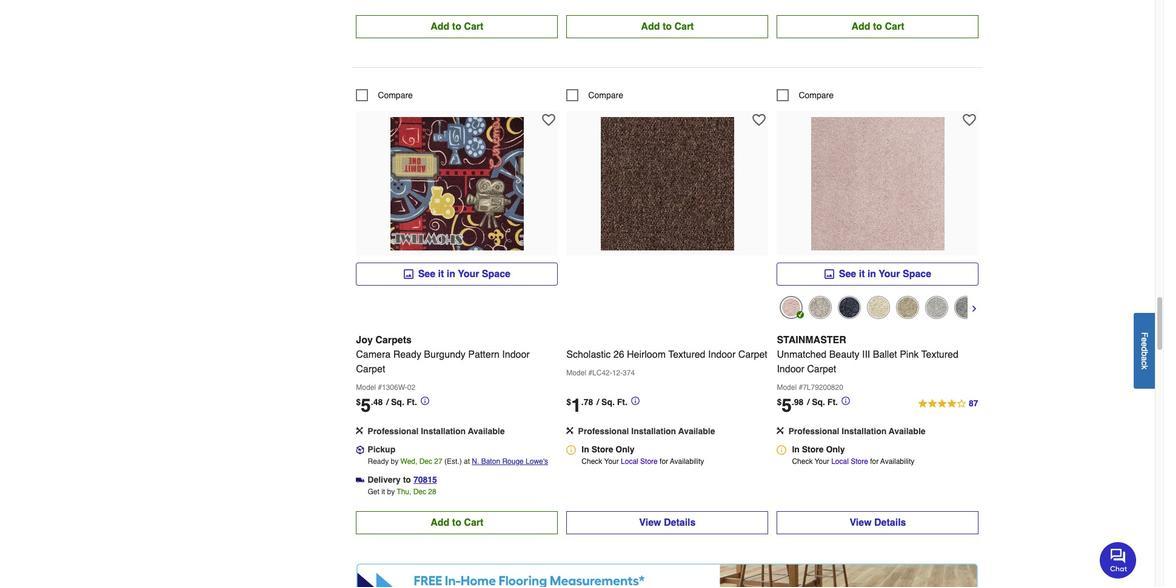 Task type: vqa. For each thing, say whether or not it's contained in the screenshot.
Ft.
yes



Task type: locate. For each thing, give the bounding box(es) containing it.
carpet inside stainmaster unmatched beauty iii ballet pink textured indoor carpet
[[807, 364, 837, 375]]

truck filled image
[[356, 476, 365, 484]]

local
[[621, 458, 639, 466], [832, 458, 849, 466]]

$ for .78
[[567, 397, 571, 407]]

12-
[[612, 369, 623, 377]]

details
[[664, 518, 696, 528], [875, 518, 906, 528]]

in
[[582, 445, 589, 454], [792, 445, 800, 454]]

ready down pickup
[[368, 458, 389, 466]]

2 space from the left
[[903, 269, 932, 280]]

.48
[[371, 397, 383, 407]]

0 horizontal spatial in store only check your local store for availability
[[582, 445, 704, 466]]

/ inside actual price $1.78 element
[[597, 397, 599, 407]]

professional
[[368, 427, 419, 436], [578, 427, 629, 436], [789, 427, 840, 436]]

1 in from the left
[[582, 445, 589, 454]]

1 horizontal spatial details
[[875, 518, 906, 528]]

0 horizontal spatial professional
[[368, 427, 419, 436]]

0 horizontal spatial for
[[660, 458, 668, 466]]

2 view from the left
[[850, 518, 872, 528]]

2 available from the left
[[679, 427, 715, 436]]

carpet inside joy carpets camera ready burgundy pattern indoor carpet
[[356, 364, 385, 375]]

1 horizontal spatial professional installation available
[[578, 427, 715, 436]]

sq. inside actual price $5.48 element
[[391, 397, 404, 407]]

your
[[458, 269, 479, 280], [879, 269, 900, 280], [604, 458, 619, 466], [815, 458, 830, 466]]

0 horizontal spatial see it in your space button
[[356, 263, 558, 286]]

view for 2nd view details link from the right
[[639, 518, 661, 528]]

info image down 374
[[631, 397, 640, 405]]

see
[[418, 269, 436, 280], [839, 269, 857, 280]]

3 available from the left
[[889, 427, 926, 436]]

3 sq. from the left
[[812, 397, 825, 407]]

27
[[434, 458, 443, 466]]

1 horizontal spatial #
[[589, 369, 593, 377]]

$
[[356, 397, 361, 407], [567, 397, 571, 407], [777, 397, 782, 407]]

$ inside $ 1
[[567, 397, 571, 407]]

87 button
[[918, 397, 979, 411]]

$ for .98
[[777, 397, 782, 407]]

in for photos corresponding to joy carpets camera ready burgundy pattern indoor carpet image
[[447, 269, 455, 280]]

2 photos image from the left
[[825, 269, 834, 279]]

to
[[452, 21, 462, 32], [663, 21, 672, 32], [873, 21, 883, 32], [403, 475, 411, 485], [452, 518, 462, 528]]

2 view details link from the left
[[777, 511, 979, 535]]

2 installation from the left
[[632, 427, 676, 436]]

1 horizontal spatial check
[[792, 458, 813, 466]]

1 horizontal spatial it
[[438, 269, 444, 280]]

# for scholastic 26 heirloom textured indoor carpet
[[589, 369, 593, 377]]

1 horizontal spatial carpet
[[739, 350, 768, 360]]

$ 5
[[356, 395, 371, 416], [777, 395, 792, 416]]

0 horizontal spatial only
[[616, 445, 635, 454]]

0 horizontal spatial check
[[582, 458, 602, 466]]

view details link
[[567, 511, 769, 535], [777, 511, 979, 535]]

photos image
[[404, 269, 413, 279], [825, 269, 834, 279]]

ft. down "12-"
[[617, 397, 628, 407]]

2 see it in your space from the left
[[839, 269, 932, 280]]

ft. left info icon
[[407, 397, 417, 407]]

1 horizontal spatial indoor
[[708, 350, 736, 360]]

5 down model # 1306w-02
[[361, 395, 371, 416]]

0 horizontal spatial indoor
[[502, 350, 530, 360]]

3 / from the left
[[807, 397, 810, 407]]

iii
[[862, 350, 871, 360]]

add to cart button
[[356, 15, 558, 38], [567, 15, 769, 38], [777, 15, 979, 38], [356, 511, 558, 535]]

scholastic 26 heirloom textured indoor carpet link
[[567, 335, 769, 362]]

1 horizontal spatial view
[[850, 518, 872, 528]]

2 in store only check your local store for availability from the left
[[792, 445, 915, 466]]

2 compare from the left
[[589, 91, 623, 100]]

0 horizontal spatial available
[[468, 427, 505, 436]]

0 horizontal spatial see it in your space
[[418, 269, 511, 280]]

$ 5 up assembly icon
[[777, 395, 792, 416]]

add to cart
[[431, 21, 484, 32], [641, 21, 694, 32], [852, 21, 905, 32], [431, 518, 484, 528]]

check right lowe's
[[582, 458, 602, 466]]

joy
[[356, 335, 373, 346]]

professional installation available down actual price $1.78 element
[[578, 427, 715, 436]]

70815 button
[[414, 474, 437, 486]]

compare inside 1000368217 element
[[378, 91, 413, 100]]

#
[[589, 369, 593, 377], [378, 384, 382, 392], [799, 384, 803, 392]]

ballet pink image
[[780, 296, 803, 319]]

1 horizontal spatial compare
[[589, 91, 623, 100]]

1 horizontal spatial ft.
[[617, 397, 628, 407]]

1 view from the left
[[639, 518, 661, 528]]

view details
[[639, 518, 696, 528], [850, 518, 906, 528]]

ft. for .48 / sq. ft.
[[407, 397, 417, 407]]

sq. right the .78
[[602, 397, 615, 407]]

0 horizontal spatial compare
[[378, 91, 413, 100]]

1 horizontal spatial see
[[839, 269, 857, 280]]

view
[[639, 518, 661, 528], [850, 518, 872, 528]]

photos image for joy carpets camera ready burgundy pattern indoor carpet image
[[404, 269, 413, 279]]

2 horizontal spatial professional
[[789, 427, 840, 436]]

0 vertical spatial dec
[[419, 458, 432, 466]]

$ left the .78
[[567, 397, 571, 407]]

1002890636 element
[[777, 89, 834, 101]]

see it in your space for stainmaster unmatched beauty iii ballet pink textured indoor carpet image
[[839, 269, 932, 280]]

shalestone image
[[955, 296, 978, 319]]

scholastic 26 heirloom textured indoor carpet
[[567, 350, 768, 360]]

2 5 from the left
[[782, 395, 792, 416]]

2 $ from the left
[[567, 397, 571, 407]]

1 horizontal spatial installation
[[632, 427, 676, 436]]

2 horizontal spatial /
[[807, 397, 810, 407]]

1 5 from the left
[[361, 395, 371, 416]]

1 space from the left
[[482, 269, 511, 280]]

model for camera ready burgundy pattern indoor carpet
[[356, 384, 376, 392]]

ready down carpets
[[393, 350, 421, 360]]

0 horizontal spatial local
[[621, 458, 639, 466]]

2 ft. from the left
[[617, 397, 628, 407]]

0 horizontal spatial professional installation available
[[368, 427, 505, 436]]

1 details from the left
[[664, 518, 696, 528]]

2 horizontal spatial compare
[[799, 91, 834, 100]]

$ 5 down model # 1306w-02
[[356, 395, 371, 416]]

add
[[431, 21, 450, 32], [641, 21, 660, 32], [852, 21, 871, 32], [431, 518, 450, 528]]

3 installation from the left
[[842, 427, 887, 436]]

undefined scholastic 26 heirloom textured indoor carpet image
[[601, 117, 734, 251]]

# up .98
[[799, 384, 803, 392]]

0 horizontal spatial assembly image
[[356, 427, 363, 434]]

/ inside actual price $5.98 element
[[807, 397, 810, 407]]

0 horizontal spatial see it in your space link
[[356, 263, 558, 286]]

2 view details from the left
[[850, 518, 906, 528]]

info image inside actual price $5.98 element
[[842, 397, 850, 405]]

installation
[[421, 427, 466, 436], [632, 427, 676, 436], [842, 427, 887, 436]]

sq. for .48
[[391, 397, 404, 407]]

photos image for stainmaster unmatched beauty iii ballet pink textured indoor carpet image
[[825, 269, 834, 279]]

see it in your space
[[418, 269, 511, 280], [839, 269, 932, 280]]

atlantic image
[[809, 296, 832, 319]]

stainmaster unmatched beauty iii ballet pink textured indoor carpet image
[[811, 117, 945, 251]]

textured right heirloom
[[669, 350, 706, 360]]

3 ft. from the left
[[828, 397, 838, 407]]

1 horizontal spatial $ 5
[[777, 395, 792, 416]]

1 see it in your space button from the left
[[356, 263, 558, 286]]

2 horizontal spatial available
[[889, 427, 926, 436]]

0 horizontal spatial carpet
[[356, 364, 385, 375]]

1 horizontal spatial ready
[[393, 350, 421, 360]]

2 $ 5 from the left
[[777, 395, 792, 416]]

cart
[[464, 21, 484, 32], [675, 21, 694, 32], [885, 21, 905, 32], [464, 518, 484, 528]]

1 vertical spatial dec
[[413, 488, 426, 496]]

3 compare from the left
[[799, 91, 834, 100]]

1
[[571, 395, 582, 416]]

carpet down camera
[[356, 364, 385, 375]]

see it in your space link for stainmaster unmatched beauty iii ballet pink textured indoor carpet image
[[777, 263, 979, 286]]

model up .48
[[356, 384, 376, 392]]

check down actual price $5.98 element
[[792, 458, 813, 466]]

1 horizontal spatial only
[[826, 445, 845, 454]]

$ left .98
[[777, 397, 782, 407]]

2 local store link from the left
[[832, 458, 868, 466]]

professional installation available up 27
[[368, 427, 505, 436]]

compare for 1000368217 element at top
[[378, 91, 413, 100]]

assembly image down $ 1
[[567, 427, 574, 434]]

ft. for .98 / sq. ft.
[[828, 397, 838, 407]]

1 horizontal spatial model
[[567, 369, 587, 377]]

indoor
[[502, 350, 530, 360], [708, 350, 736, 360], [777, 364, 805, 375]]

0 horizontal spatial #
[[378, 384, 382, 392]]

0 horizontal spatial info image
[[631, 397, 640, 405]]

professional down actual price $1.78 element
[[578, 427, 629, 436]]

2 horizontal spatial #
[[799, 384, 803, 392]]

professional installation available
[[368, 427, 505, 436], [578, 427, 715, 436], [789, 427, 926, 436]]

availability
[[670, 458, 704, 466], [881, 458, 915, 466]]

1 horizontal spatial space
[[903, 269, 932, 280]]

2 only from the left
[[826, 445, 845, 454]]

1 horizontal spatial view details
[[850, 518, 906, 528]]

see for stainmaster unmatched beauty iii ballet pink textured indoor carpet image
[[839, 269, 857, 280]]

2 textured from the left
[[922, 350, 959, 360]]

professional down actual price $5.98 element
[[789, 427, 840, 436]]

1 ft. from the left
[[407, 397, 417, 407]]

2 for from the left
[[870, 458, 879, 466]]

1 horizontal spatial see it in your space
[[839, 269, 932, 280]]

4 stars image
[[918, 397, 979, 411]]

only
[[616, 445, 635, 454], [826, 445, 845, 454]]

/ right .48
[[387, 397, 389, 407]]

1 info image from the left
[[631, 397, 640, 405]]

2 see it in your space link from the left
[[777, 263, 979, 286]]

1 horizontal spatial 5
[[782, 395, 792, 416]]

chat invite button image
[[1100, 542, 1137, 579]]

model
[[567, 369, 587, 377], [356, 384, 376, 392], [777, 384, 797, 392]]

by
[[391, 458, 399, 466], [387, 488, 395, 496]]

2 details from the left
[[875, 518, 906, 528]]

stainmaster unmatched beauty iii ballet pink textured indoor carpet
[[777, 335, 959, 375]]

1 see it in your space from the left
[[418, 269, 511, 280]]

sq. down 7l79200820
[[812, 397, 825, 407]]

0 horizontal spatial in
[[447, 269, 455, 280]]

1 vertical spatial ready
[[368, 458, 389, 466]]

local store link
[[621, 458, 658, 466], [832, 458, 868, 466]]

2 see it in your space button from the left
[[777, 263, 979, 286]]

2 horizontal spatial $
[[777, 397, 782, 407]]

sq. inside actual price $5.98 element
[[812, 397, 825, 407]]

model # 7l79200820
[[777, 384, 844, 392]]

assembly image
[[356, 427, 363, 434], [567, 427, 574, 434]]

textured inside stainmaster unmatched beauty iii ballet pink textured indoor carpet
[[922, 350, 959, 360]]

1 view details from the left
[[639, 518, 696, 528]]

1 installation from the left
[[421, 427, 466, 436]]

/ for .78
[[597, 397, 599, 407]]

1 horizontal spatial view details link
[[777, 511, 979, 535]]

2 horizontal spatial ft.
[[828, 397, 838, 407]]

carpet up 7l79200820
[[807, 364, 837, 375]]

compare inside 1002890636 element
[[799, 91, 834, 100]]

dec left 27
[[419, 458, 432, 466]]

installation down actual price $5.98 element
[[842, 427, 887, 436]]

model for unmatched beauty iii ballet pink textured indoor carpet
[[777, 384, 797, 392]]

sq. down 1306w-
[[391, 397, 404, 407]]

in store only check your local store for availability
[[582, 445, 704, 466], [792, 445, 915, 466]]

2 horizontal spatial model
[[777, 384, 797, 392]]

2 horizontal spatial professional installation available
[[789, 427, 926, 436]]

textured right pink
[[922, 350, 959, 360]]

$ left .48
[[356, 397, 361, 407]]

see it in your space button for joy carpets camera ready burgundy pattern indoor carpet image
[[356, 263, 558, 286]]

/ right the .78
[[597, 397, 599, 407]]

ft. down 7l79200820
[[828, 397, 838, 407]]

2 check from the left
[[792, 458, 813, 466]]

0 horizontal spatial view details
[[639, 518, 696, 528]]

wed,
[[401, 458, 417, 466]]

see it in your space button
[[356, 263, 558, 286], [777, 263, 979, 286]]

1 horizontal spatial see it in your space link
[[777, 263, 979, 286]]

e up d
[[1140, 337, 1150, 342]]

0 horizontal spatial space
[[482, 269, 511, 280]]

1 horizontal spatial in store only check your local store for availability
[[792, 445, 915, 466]]

compare inside 1000312077 element
[[589, 91, 623, 100]]

1 horizontal spatial see it in your space button
[[777, 263, 979, 286]]

see it in your space button for stainmaster unmatched beauty iii ballet pink textured indoor carpet image
[[777, 263, 979, 286]]

info image for 5
[[842, 397, 850, 405]]

1 horizontal spatial for
[[870, 458, 879, 466]]

/
[[387, 397, 389, 407], [597, 397, 599, 407], [807, 397, 810, 407]]

1 / from the left
[[387, 397, 389, 407]]

2 see from the left
[[839, 269, 857, 280]]

model # 1306w-02
[[356, 384, 416, 392]]

2 horizontal spatial carpet
[[807, 364, 837, 375]]

store
[[592, 445, 613, 454], [802, 445, 824, 454], [641, 458, 658, 466], [851, 458, 868, 466]]

installation for 1st assembly image from the left
[[421, 427, 466, 436]]

1 $ from the left
[[356, 397, 361, 407]]

2 in from the left
[[868, 269, 876, 280]]

0 horizontal spatial in
[[582, 445, 589, 454]]

carpet
[[739, 350, 768, 360], [356, 364, 385, 375], [807, 364, 837, 375]]

2 info image from the left
[[842, 397, 850, 405]]

heart outline image
[[753, 114, 766, 127], [963, 114, 977, 127]]

2 professional from the left
[[578, 427, 629, 436]]

1 horizontal spatial in
[[792, 445, 800, 454]]

5
[[361, 395, 371, 416], [782, 395, 792, 416]]

/ inside actual price $5.48 element
[[387, 397, 389, 407]]

1 in from the left
[[447, 269, 455, 280]]

camera
[[356, 350, 391, 360]]

0 horizontal spatial textured
[[669, 350, 706, 360]]

1 see it in your space link from the left
[[356, 263, 558, 286]]

pink
[[900, 350, 919, 360]]

1 horizontal spatial local
[[832, 458, 849, 466]]

0 horizontal spatial availability
[[670, 458, 704, 466]]

scholastic
[[567, 350, 611, 360]]

a
[[1140, 356, 1150, 361]]

ballet
[[873, 350, 897, 360]]

carpet left the unmatched
[[739, 350, 768, 360]]

0 horizontal spatial sq.
[[391, 397, 404, 407]]

sq.
[[391, 397, 404, 407], [602, 397, 615, 407], [812, 397, 825, 407]]

1 available from the left
[[468, 427, 505, 436]]

compare for 1000312077 element
[[589, 91, 623, 100]]

2 horizontal spatial installation
[[842, 427, 887, 436]]

1 horizontal spatial assembly image
[[567, 427, 574, 434]]

1 horizontal spatial in
[[868, 269, 876, 280]]

1 sq. from the left
[[391, 397, 404, 407]]

pattern
[[468, 350, 500, 360]]

1 horizontal spatial professional
[[578, 427, 629, 436]]

2 professional installation available from the left
[[578, 427, 715, 436]]

2 heart outline image from the left
[[963, 114, 977, 127]]

1 horizontal spatial sq.
[[602, 397, 615, 407]]

0 horizontal spatial ready
[[368, 458, 389, 466]]

check
[[582, 458, 602, 466], [792, 458, 813, 466]]

2 horizontal spatial indoor
[[777, 364, 805, 375]]

2 e from the top
[[1140, 342, 1150, 347]]

ft.
[[407, 397, 417, 407], [617, 397, 628, 407], [828, 397, 838, 407]]

/ right .98
[[807, 397, 810, 407]]

dec left the 28
[[413, 488, 426, 496]]

28
[[428, 488, 436, 496]]

by left thu,
[[387, 488, 395, 496]]

ft. inside actual price $5.98 element
[[828, 397, 838, 407]]

ready
[[393, 350, 421, 360], [368, 458, 389, 466]]

1 horizontal spatial info image
[[842, 397, 850, 405]]

1 horizontal spatial availability
[[881, 458, 915, 466]]

0 horizontal spatial local store link
[[621, 458, 658, 466]]

assembly image up the pickup image
[[356, 427, 363, 434]]

info image
[[631, 397, 640, 405], [842, 397, 850, 405]]

2 horizontal spatial sq.
[[812, 397, 825, 407]]

0 horizontal spatial installation
[[421, 427, 466, 436]]

(est.)
[[445, 458, 462, 466]]

it
[[438, 269, 444, 280], [859, 269, 865, 280], [382, 488, 385, 496]]

0 horizontal spatial ft.
[[407, 397, 417, 407]]

model down scholastic
[[567, 369, 587, 377]]

3 professional from the left
[[789, 427, 840, 436]]

rouge
[[502, 458, 524, 466]]

0 horizontal spatial /
[[387, 397, 389, 407]]

1 horizontal spatial $
[[567, 397, 571, 407]]

0 horizontal spatial see
[[418, 269, 436, 280]]

only down actual price $1.78 element
[[616, 445, 635, 454]]

ft. for .78 / sq. ft.
[[617, 397, 628, 407]]

2 / from the left
[[597, 397, 599, 407]]

f e e d b a c k
[[1140, 332, 1150, 369]]

for
[[660, 458, 668, 466], [870, 458, 879, 466]]

view for second view details link
[[850, 518, 872, 528]]

2 horizontal spatial it
[[859, 269, 865, 280]]

# down scholastic
[[589, 369, 593, 377]]

it for joy carpets camera ready burgundy pattern indoor carpet image
[[438, 269, 444, 280]]

2 sq. from the left
[[602, 397, 615, 407]]

professional up pickup
[[368, 427, 419, 436]]

1 horizontal spatial textured
[[922, 350, 959, 360]]

info image down 7l79200820
[[842, 397, 850, 405]]

info image inside actual price $1.78 element
[[631, 397, 640, 405]]

0 horizontal spatial details
[[664, 518, 696, 528]]

1 compare from the left
[[378, 91, 413, 100]]

in down the .78
[[582, 445, 589, 454]]

lc42-
[[593, 369, 612, 377]]

textured
[[669, 350, 706, 360], [922, 350, 959, 360]]

0 horizontal spatial view details link
[[567, 511, 769, 535]]

5 up assembly icon
[[782, 395, 792, 416]]

model up .98
[[777, 384, 797, 392]]

1 horizontal spatial heart outline image
[[963, 114, 977, 127]]

1 see from the left
[[418, 269, 436, 280]]

1 photos image from the left
[[404, 269, 413, 279]]

3 professional installation available from the left
[[789, 427, 926, 436]]

actual price $5.48 element
[[356, 395, 429, 416]]

sq. inside actual price $1.78 element
[[602, 397, 615, 407]]

installation up 27
[[421, 427, 466, 436]]

only down actual price $5.98 element
[[826, 445, 845, 454]]

1 horizontal spatial local store link
[[832, 458, 868, 466]]

0 horizontal spatial view
[[639, 518, 661, 528]]

sq. for .98
[[812, 397, 825, 407]]

0 horizontal spatial $ 5
[[356, 395, 371, 416]]

installation down actual price $1.78 element
[[632, 427, 676, 436]]

in
[[447, 269, 455, 280], [868, 269, 876, 280]]

0 horizontal spatial $
[[356, 397, 361, 407]]

0 horizontal spatial photos image
[[404, 269, 413, 279]]

0 horizontal spatial model
[[356, 384, 376, 392]]

beauty
[[830, 350, 860, 360]]

sq. for .78
[[602, 397, 615, 407]]

professional installation available down actual price $5.98 element
[[789, 427, 926, 436]]

0 vertical spatial ready
[[393, 350, 421, 360]]

in down .98
[[792, 445, 800, 454]]

1 textured from the left
[[669, 350, 706, 360]]

b
[[1140, 351, 1150, 356]]

1 horizontal spatial photos image
[[825, 269, 834, 279]]

pickup
[[368, 445, 396, 454]]

# up .48
[[378, 384, 382, 392]]

available
[[468, 427, 505, 436], [679, 427, 715, 436], [889, 427, 926, 436]]

by left wed,
[[391, 458, 399, 466]]

1 $ 5 from the left
[[356, 395, 371, 416]]

ft. inside actual price $1.78 element
[[617, 397, 628, 407]]

ft. inside actual price $5.48 element
[[407, 397, 417, 407]]

baton
[[481, 458, 500, 466]]

e up b
[[1140, 342, 1150, 347]]

0 horizontal spatial heart outline image
[[753, 114, 766, 127]]

1306w-
[[382, 384, 407, 392]]

heirloom
[[627, 350, 666, 360]]

1000312077 element
[[567, 89, 623, 101]]

1 horizontal spatial /
[[597, 397, 599, 407]]

0 horizontal spatial 5
[[361, 395, 371, 416]]

3 $ from the left
[[777, 397, 782, 407]]

1 horizontal spatial available
[[679, 427, 715, 436]]

1 local from the left
[[621, 458, 639, 466]]

e
[[1140, 337, 1150, 342], [1140, 342, 1150, 347]]

lowe's
[[526, 458, 548, 466]]



Task type: describe. For each thing, give the bounding box(es) containing it.
n.
[[472, 458, 479, 466]]

n. baton rouge lowe's button
[[472, 456, 548, 468]]

5 for .48
[[361, 395, 371, 416]]

1 view details link from the left
[[567, 511, 769, 535]]

info image
[[421, 397, 429, 405]]

installation for first assembly image from the right
[[632, 427, 676, 436]]

$ for .48
[[356, 397, 361, 407]]

1 only from the left
[[616, 445, 635, 454]]

advertisement region
[[357, 564, 979, 587]]

1 availability from the left
[[670, 458, 704, 466]]

1 vertical spatial by
[[387, 488, 395, 496]]

haze image
[[926, 296, 949, 319]]

k
[[1140, 365, 1150, 369]]

delivery
[[368, 475, 401, 485]]

space for joy carpets camera ready burgundy pattern indoor carpet image
[[482, 269, 511, 280]]

.48 / sq. ft.
[[371, 397, 417, 407]]

carpets
[[376, 335, 412, 346]]

indoor inside stainmaster unmatched beauty iii ballet pink textured indoor carpet
[[777, 364, 805, 375]]

indoor inside 'link'
[[708, 350, 736, 360]]

info image for 1
[[631, 397, 640, 405]]

1000368217 element
[[356, 89, 413, 101]]

f
[[1140, 332, 1150, 337]]

1 local store link from the left
[[621, 458, 658, 466]]

.78
[[582, 397, 593, 407]]

1 assembly image from the left
[[356, 427, 363, 434]]

.98
[[792, 397, 804, 407]]

deep indigo image
[[838, 296, 862, 319]]

d
[[1140, 347, 1150, 351]]

2 in from the left
[[792, 445, 800, 454]]

installation for assembly icon
[[842, 427, 887, 436]]

1 for from the left
[[660, 458, 668, 466]]

burgundy
[[424, 350, 466, 360]]

view details for 2nd view details link from the right
[[639, 518, 696, 528]]

1 in store only check your local store for availability from the left
[[582, 445, 704, 466]]

model # lc42-12-374
[[567, 369, 635, 377]]

thu,
[[397, 488, 411, 496]]

26
[[614, 350, 624, 360]]

70815
[[414, 475, 437, 485]]

pickup image
[[356, 445, 365, 454]]

stainmaster
[[777, 335, 847, 346]]

87
[[969, 399, 979, 408]]

space for stainmaster unmatched beauty iii ballet pink textured indoor carpet image
[[903, 269, 932, 280]]

delivery to 70815
[[368, 475, 437, 485]]

pecan bark image
[[897, 296, 920, 319]]

2 local from the left
[[832, 458, 849, 466]]

details for second view details link
[[875, 518, 906, 528]]

2 availability from the left
[[881, 458, 915, 466]]

ready by wed, dec 27 (est.) at n. baton rouge lowe's
[[368, 458, 548, 466]]

joy carpets camera ready burgundy pattern indoor carpet image
[[390, 117, 524, 251]]

2 assembly image from the left
[[567, 427, 574, 434]]

7l79200820
[[803, 384, 844, 392]]

c
[[1140, 361, 1150, 365]]

model for scholastic 26 heirloom textured indoor carpet
[[567, 369, 587, 377]]

# for camera ready burgundy pattern indoor carpet
[[378, 384, 382, 392]]

0 horizontal spatial it
[[382, 488, 385, 496]]

in for photos associated with stainmaster unmatched beauty iii ballet pink textured indoor carpet image
[[868, 269, 876, 280]]

1 heart outline image from the left
[[753, 114, 766, 127]]

get
[[368, 488, 380, 496]]

1 professional from the left
[[368, 427, 419, 436]]

$ 5 for .48
[[356, 395, 371, 416]]

get it by thu, dec 28
[[368, 488, 436, 496]]

$ 5 for .98
[[777, 395, 792, 416]]

see for joy carpets camera ready burgundy pattern indoor carpet image
[[418, 269, 436, 280]]

see it in your space for joy carpets camera ready burgundy pattern indoor carpet image
[[418, 269, 511, 280]]

actual price $5.98 element
[[777, 395, 850, 416]]

f e e d b a c k button
[[1134, 313, 1155, 389]]

compare for 1002890636 element
[[799, 91, 834, 100]]

.78 / sq. ft.
[[582, 397, 628, 407]]

actual price $1.78 element
[[567, 395, 640, 416]]

1 check from the left
[[582, 458, 602, 466]]

/ for .98
[[807, 397, 810, 407]]

heart outline image
[[542, 114, 556, 127]]

$ 1
[[567, 395, 582, 416]]

374
[[623, 369, 635, 377]]

.98 / sq. ft.
[[792, 397, 838, 407]]

joy carpets camera ready burgundy pattern indoor carpet
[[356, 335, 530, 375]]

details for 2nd view details link from the right
[[664, 518, 696, 528]]

# for unmatched beauty iii ballet pink textured indoor carpet
[[799, 384, 803, 392]]

indoor inside joy carpets camera ready burgundy pattern indoor carpet
[[502, 350, 530, 360]]

yearling image
[[868, 296, 891, 319]]

ready inside joy carpets camera ready burgundy pattern indoor carpet
[[393, 350, 421, 360]]

1 professional installation available from the left
[[368, 427, 505, 436]]

0 vertical spatial by
[[391, 458, 399, 466]]

it for stainmaster unmatched beauty iii ballet pink textured indoor carpet image
[[859, 269, 865, 280]]

5 for .98
[[782, 395, 792, 416]]

assembly image
[[777, 427, 784, 434]]

/ for .48
[[387, 397, 389, 407]]

see it in your space link for joy carpets camera ready burgundy pattern indoor carpet image
[[356, 263, 558, 286]]

02
[[407, 384, 416, 392]]

unmatched
[[777, 350, 827, 360]]

at
[[464, 458, 470, 466]]

view details for second view details link
[[850, 518, 906, 528]]

textured inside 'link'
[[669, 350, 706, 360]]

carpet inside 'link'
[[739, 350, 768, 360]]

1 e from the top
[[1140, 337, 1150, 342]]



